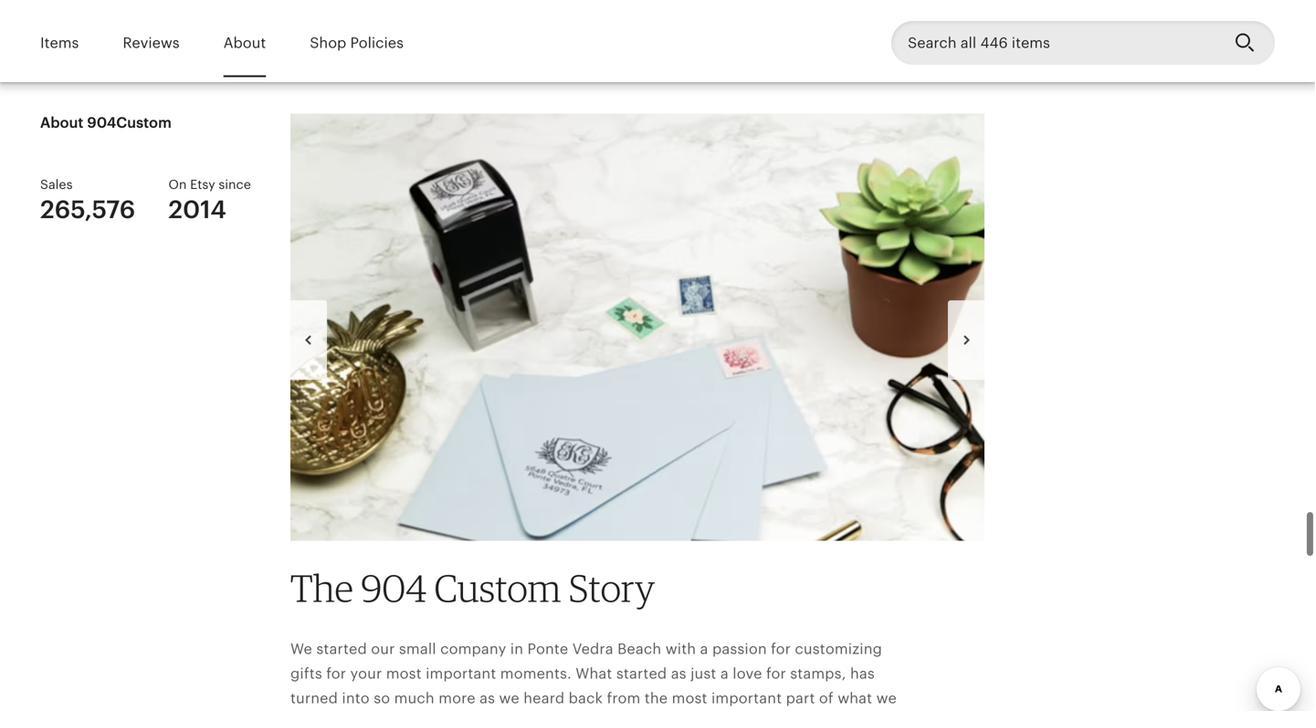 Task type: locate. For each thing, give the bounding box(es) containing it.
about
[[224, 35, 266, 51], [40, 114, 84, 131]]

started up your
[[317, 641, 367, 658]]

most
[[386, 666, 422, 683], [672, 691, 708, 707]]

a right with
[[700, 641, 709, 658]]

most up the much
[[386, 666, 422, 683]]

of
[[820, 691, 834, 707]]

as left just
[[671, 666, 687, 683]]

0 vertical spatial started
[[317, 641, 367, 658]]

1 vertical spatial started
[[617, 666, 667, 683]]

most down just
[[672, 691, 708, 707]]

1 vertical spatial most
[[672, 691, 708, 707]]

265,576
[[40, 195, 136, 224]]

about link
[[224, 22, 266, 64]]

started down beach
[[617, 666, 667, 683]]

sales
[[40, 177, 73, 192]]

shop policies link
[[310, 22, 404, 64]]

a right just
[[721, 666, 729, 683]]

0 horizontal spatial important
[[426, 666, 497, 683]]

customizing
[[795, 641, 883, 658]]

as
[[671, 666, 687, 683], [480, 691, 495, 707]]

0 horizontal spatial most
[[386, 666, 422, 683]]

1 vertical spatial a
[[721, 666, 729, 683]]

stamps,
[[791, 666, 847, 683]]

beach
[[618, 641, 662, 658]]

since
[[219, 177, 251, 192]]

as left the we
[[480, 691, 495, 707]]

1 vertical spatial important
[[712, 691, 782, 707]]

gifts
[[291, 666, 322, 683]]

etsy
[[190, 177, 215, 192]]

what
[[838, 691, 873, 707]]

important up more
[[426, 666, 497, 683]]

for right passion
[[771, 641, 791, 658]]

about left shop
[[224, 35, 266, 51]]

1 vertical spatial as
[[480, 691, 495, 707]]

important down love
[[712, 691, 782, 707]]

0 horizontal spatial a
[[700, 641, 709, 658]]

1 horizontal spatial started
[[617, 666, 667, 683]]

custom
[[434, 566, 561, 611]]

0 vertical spatial most
[[386, 666, 422, 683]]

1 horizontal spatial important
[[712, 691, 782, 707]]

important
[[426, 666, 497, 683], [712, 691, 782, 707]]

we
[[499, 691, 520, 707]]

1 horizontal spatial about
[[224, 35, 266, 51]]

1 vertical spatial about
[[40, 114, 84, 131]]

small
[[399, 641, 437, 658]]

0 vertical spatial as
[[671, 666, 687, 683]]

1 horizontal spatial most
[[672, 691, 708, 707]]

shop policies
[[310, 35, 404, 51]]

about up sales
[[40, 114, 84, 131]]

0 horizontal spatial started
[[317, 641, 367, 658]]

1 horizontal spatial as
[[671, 666, 687, 683]]

with
[[666, 641, 696, 658]]

0 vertical spatial about
[[224, 35, 266, 51]]

for
[[771, 641, 791, 658], [326, 666, 346, 683], [767, 666, 787, 683]]

ponte
[[528, 641, 569, 658]]

a
[[700, 641, 709, 658], [721, 666, 729, 683]]

vedra
[[573, 641, 614, 658]]

started
[[317, 641, 367, 658], [617, 666, 667, 683]]

904custom
[[87, 114, 172, 131]]

0 vertical spatial a
[[700, 641, 709, 658]]

reviews link
[[123, 22, 180, 64]]

for right love
[[767, 666, 787, 683]]

0 horizontal spatial about
[[40, 114, 84, 131]]



Task type: describe. For each thing, give the bounding box(es) containing it.
about for about 904custom
[[40, 114, 84, 131]]

about for about
[[224, 35, 266, 51]]

for left your
[[326, 666, 346, 683]]

so
[[374, 691, 390, 707]]

has
[[851, 666, 875, 683]]

much
[[394, 691, 435, 707]]

into
[[342, 691, 370, 707]]

items link
[[40, 22, 79, 64]]

items
[[40, 35, 79, 51]]

Search all 446 items text field
[[892, 21, 1221, 65]]

the
[[291, 566, 353, 611]]

what
[[576, 666, 613, 683]]

shop
[[310, 35, 347, 51]]

we started our small company in ponte vedra beach with a passion for customizing gifts for your most important moments. what started as just a love for stamps, has turned into so much more as we heard back from the most important part of what 
[[291, 641, 897, 712]]

sales 265,576
[[40, 177, 136, 224]]

about 904custom
[[40, 114, 172, 131]]

just
[[691, 666, 717, 683]]

company
[[441, 641, 507, 658]]

0 horizontal spatial as
[[480, 691, 495, 707]]

in
[[511, 641, 524, 658]]

0 vertical spatial important
[[426, 666, 497, 683]]

moments.
[[501, 666, 572, 683]]

love
[[733, 666, 763, 683]]

policies
[[350, 35, 404, 51]]

part
[[786, 691, 816, 707]]

your
[[350, 666, 382, 683]]

back
[[569, 691, 603, 707]]

904
[[361, 566, 427, 611]]

2014
[[168, 195, 227, 224]]

reviews
[[123, 35, 180, 51]]

story
[[569, 566, 655, 611]]

on
[[168, 177, 187, 192]]

turned
[[291, 691, 338, 707]]

passion
[[713, 641, 767, 658]]

the 904 custom story
[[291, 566, 655, 611]]

1 horizontal spatial a
[[721, 666, 729, 683]]

on etsy since 2014
[[168, 177, 251, 224]]

the
[[645, 691, 668, 707]]

more
[[439, 691, 476, 707]]

our
[[371, 641, 395, 658]]

we
[[291, 641, 313, 658]]

heard
[[524, 691, 565, 707]]

from
[[607, 691, 641, 707]]



Task type: vqa. For each thing, say whether or not it's contained in the screenshot.
much
yes



